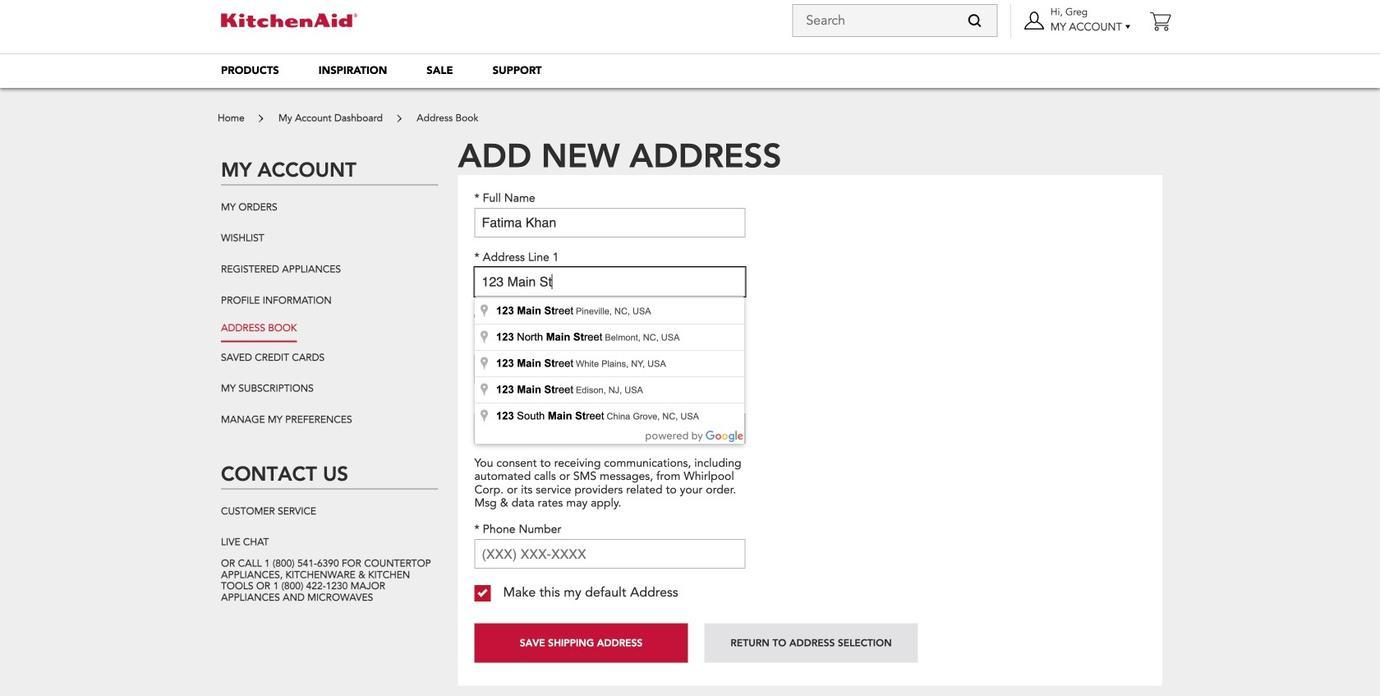Task type: describe. For each thing, give the bounding box(es) containing it.
1 marker image from the top
[[478, 303, 491, 320]]

products element
[[221, 63, 279, 78]]

3 marker image from the top
[[478, 356, 491, 372]]

Address Line 1 text field
[[475, 267, 746, 297]]

4 marker image from the top
[[478, 382, 491, 399]]

Search search field
[[792, 4, 998, 37]]



Task type: vqa. For each thing, say whether or not it's contained in the screenshot.
recommend
no



Task type: locate. For each thing, give the bounding box(es) containing it.
kitchenaid image
[[221, 14, 357, 27]]

main content
[[210, 103, 1171, 696]]

inspiration element
[[319, 63, 387, 78]]

Name text field
[[475, 208, 746, 237]]

City text field
[[475, 414, 642, 443]]

Zip Code text field
[[475, 355, 606, 384]]

2 marker image from the top
[[478, 330, 491, 346]]

menu
[[201, 53, 1179, 88]]

5 marker image from the top
[[478, 408, 491, 425]]

sale element
[[427, 63, 453, 78]]

support element
[[493, 63, 542, 78]]

marker image
[[478, 303, 491, 320], [478, 330, 491, 346], [478, 356, 491, 372], [478, 382, 491, 399], [478, 408, 491, 425]]

Phone Number telephone field
[[475, 539, 746, 569]]



